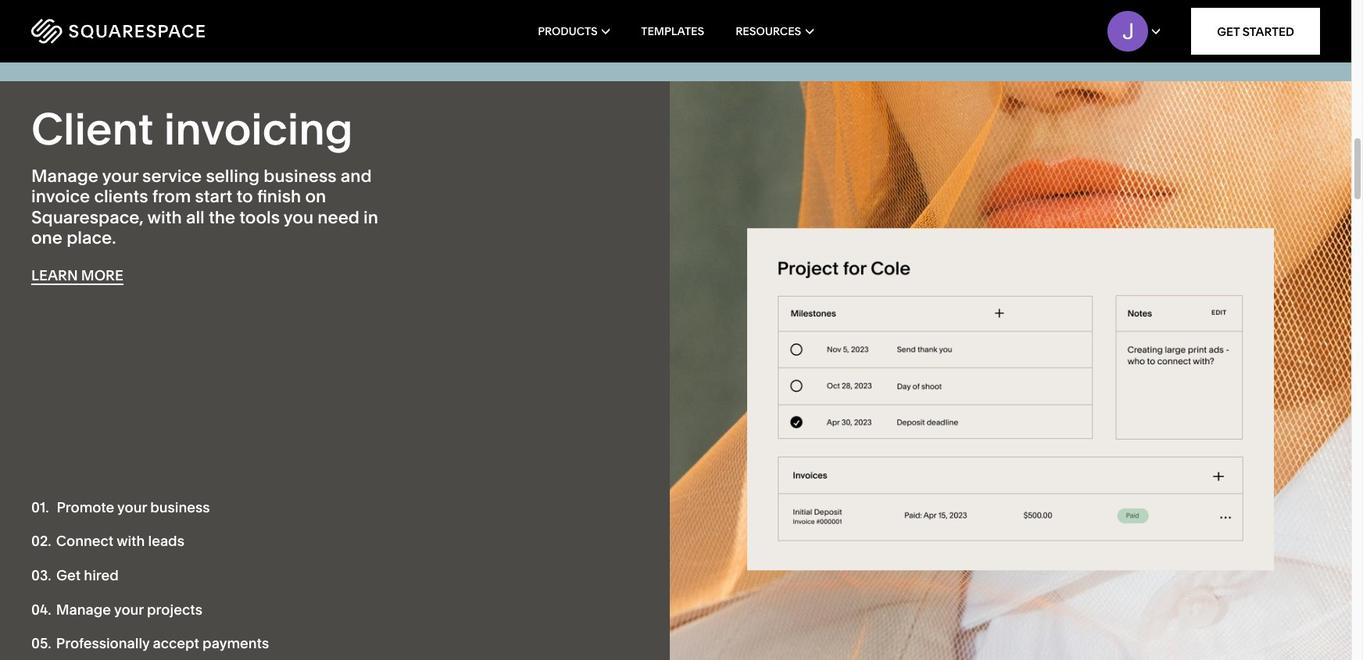 Task type: describe. For each thing, give the bounding box(es) containing it.
hired
[[84, 567, 119, 585]]

from
[[152, 186, 191, 207]]

one
[[31, 227, 63, 249]]

your for promote
[[117, 499, 147, 517]]

tools
[[239, 207, 280, 228]]

get started link
[[1192, 8, 1320, 55]]

squarespace,
[[31, 207, 144, 228]]

04.
[[31, 601, 51, 619]]

all
[[186, 207, 205, 228]]

with inside manage your service selling business and invoice clients from start to finish on squarespace, with all the tools you need in one place.
[[147, 207, 182, 228]]

1 vertical spatial manage
[[56, 601, 111, 619]]

learn
[[31, 267, 78, 285]]

squarespace logo image
[[31, 19, 205, 44]]

02.
[[31, 533, 51, 551]]

manage inside manage your service selling business and invoice clients from start to finish on squarespace, with all the tools you need in one place.
[[31, 166, 98, 187]]

on
[[305, 186, 326, 207]]

client
[[31, 102, 154, 155]]

clients
[[94, 186, 148, 207]]

1 vertical spatial get
[[56, 567, 81, 585]]

invoicing
[[164, 102, 353, 155]]

projects
[[147, 601, 202, 619]]

0 vertical spatial get
[[1217, 24, 1240, 39]]

learn more link
[[31, 267, 123, 286]]

your inside manage your service selling business and invoice clients from start to finish on squarespace, with all the tools you need in one place.
[[102, 166, 138, 187]]

1 vertical spatial with
[[117, 533, 145, 551]]

squarespace logo link
[[31, 19, 289, 44]]

learn more
[[31, 267, 123, 285]]

service
[[142, 166, 202, 187]]

professionally
[[56, 635, 150, 653]]

in
[[364, 207, 378, 228]]

to
[[236, 186, 253, 207]]

selling
[[206, 166, 260, 187]]

03. get hired
[[31, 567, 119, 585]]

get started
[[1217, 24, 1295, 39]]

templates link
[[641, 0, 704, 63]]

resources button
[[736, 0, 814, 63]]



Task type: locate. For each thing, give the bounding box(es) containing it.
2 vertical spatial your
[[114, 601, 144, 619]]

your
[[102, 166, 138, 187], [117, 499, 147, 517], [114, 601, 144, 619]]

manage down 03. get hired
[[56, 601, 111, 619]]

resources
[[736, 24, 801, 38]]

the
[[209, 207, 235, 228]]

1 vertical spatial your
[[117, 499, 147, 517]]

place.
[[67, 227, 116, 249]]

business up "you"
[[264, 166, 337, 187]]

and
[[341, 166, 372, 187]]

manage up squarespace,
[[31, 166, 98, 187]]

get left 'started'
[[1217, 24, 1240, 39]]

started
[[1243, 24, 1295, 39]]

with down 01. promote your business
[[117, 533, 145, 551]]

accept
[[153, 635, 199, 653]]

0 horizontal spatial get
[[56, 567, 81, 585]]

03.
[[31, 567, 51, 585]]

0 vertical spatial manage
[[31, 166, 98, 187]]

invoice
[[31, 186, 90, 207]]

02. connect with leads
[[31, 533, 184, 551]]

templates
[[641, 24, 704, 38]]

with left all
[[147, 207, 182, 228]]

products
[[538, 24, 598, 38]]

your up 05. professionally accept payments
[[114, 601, 144, 619]]

0 horizontal spatial with
[[117, 533, 145, 551]]

05. professionally accept payments
[[31, 635, 269, 653]]

squarespace project dashboard highlights upcoming project milestones, important notes, and active invoices. image
[[748, 229, 1274, 571]]

1 horizontal spatial business
[[264, 166, 337, 187]]

more
[[81, 267, 123, 285]]

business up leads
[[150, 499, 210, 517]]

promote
[[57, 499, 114, 517]]

manage your service selling business and invoice clients from start to finish on squarespace, with all the tools you need in one place.
[[31, 166, 378, 249]]

05.
[[31, 635, 51, 653]]

with
[[147, 207, 182, 228], [117, 533, 145, 551]]

connect
[[56, 533, 114, 551]]

1 vertical spatial business
[[150, 499, 210, 517]]

0 horizontal spatial business
[[150, 499, 210, 517]]

get
[[1217, 24, 1240, 39], [56, 567, 81, 585]]

get right 03.
[[56, 567, 81, 585]]

01. promote your business
[[31, 499, 210, 517]]

01.
[[31, 499, 49, 517]]

need
[[318, 207, 360, 228]]

0 vertical spatial business
[[264, 166, 337, 187]]

business inside manage your service selling business and invoice clients from start to finish on squarespace, with all the tools you need in one place.
[[264, 166, 337, 187]]

your left service
[[102, 166, 138, 187]]

finish
[[257, 186, 301, 207]]

leads
[[148, 533, 184, 551]]

0 vertical spatial with
[[147, 207, 182, 228]]

business
[[264, 166, 337, 187], [150, 499, 210, 517]]

1 horizontal spatial with
[[147, 207, 182, 228]]

1 horizontal spatial get
[[1217, 24, 1240, 39]]

your up 02. connect with leads
[[117, 499, 147, 517]]

manage
[[31, 166, 98, 187], [56, 601, 111, 619]]

0 vertical spatial your
[[102, 166, 138, 187]]

your for manage
[[114, 601, 144, 619]]

products button
[[538, 0, 610, 63]]

you
[[284, 207, 314, 228]]

client invoicing
[[31, 102, 353, 155]]

payments
[[203, 635, 269, 653]]

start
[[195, 186, 232, 207]]

04. manage your projects
[[31, 601, 202, 619]]



Task type: vqa. For each thing, say whether or not it's contained in the screenshot.
Non-Profit in the top right of the page
no



